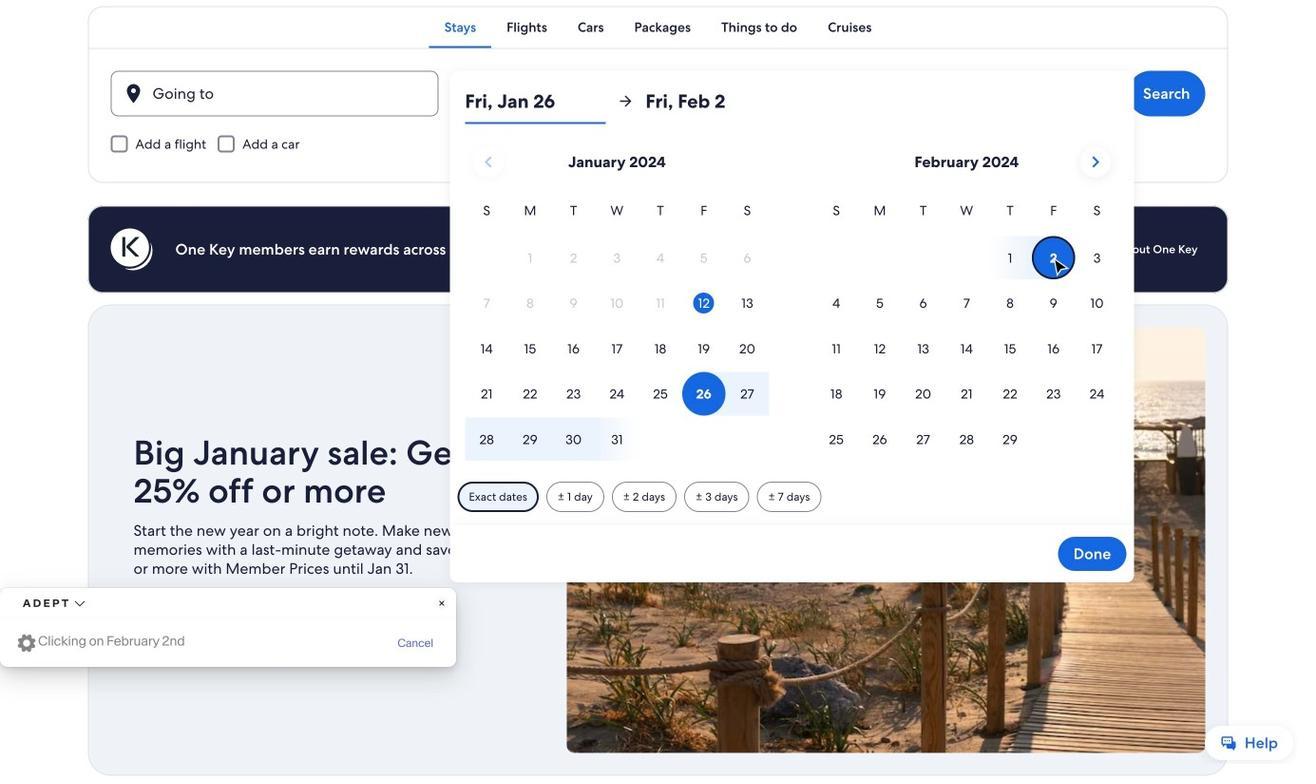 Task type: locate. For each thing, give the bounding box(es) containing it.
tab list
[[88, 6, 1229, 48]]

previous month image
[[477, 151, 500, 174]]

directional image
[[617, 93, 634, 110]]

january 2024 element
[[465, 200, 769, 463]]

application
[[465, 139, 1119, 463]]



Task type: describe. For each thing, give the bounding box(es) containing it.
next month image
[[1085, 151, 1107, 174]]

february 2024 element
[[815, 200, 1119, 463]]

today element
[[694, 293, 715, 314]]



Task type: vqa. For each thing, say whether or not it's contained in the screenshot.
Today element
yes



